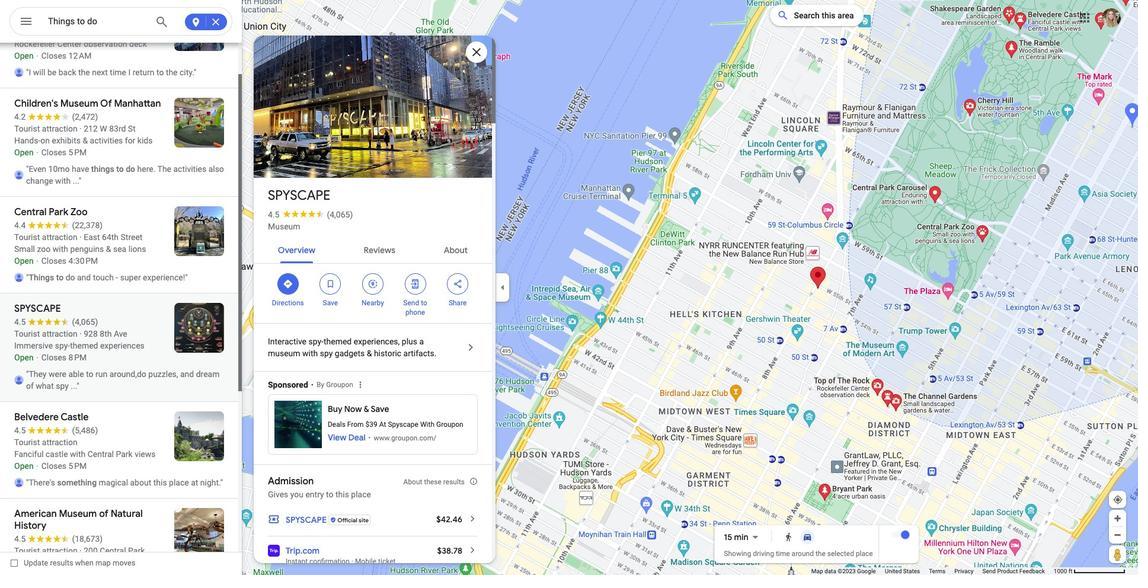 Task type: locate. For each thing, give the bounding box(es) containing it.
this
[[822, 11, 836, 20], [336, 490, 349, 499]]

the
[[816, 550, 826, 558]]

spyscape main content
[[252, 16, 496, 575]]

0 horizontal spatial this
[[336, 490, 349, 499]]

buy
[[328, 404, 342, 414]]

show street view coverage image
[[1109, 545, 1126, 563]]

send for send product feedback
[[983, 568, 996, 574]]

15
[[724, 532, 732, 542]]

site
[[359, 516, 369, 524]]

artifacts.
[[403, 349, 437, 358]]

©2023
[[838, 568, 856, 574]]


[[410, 277, 421, 290]]

1 none radio from the left
[[779, 530, 798, 544]]

&
[[367, 349, 372, 358], [364, 404, 369, 414]]

by groupon
[[317, 381, 353, 389]]

to
[[421, 299, 427, 307], [326, 490, 333, 499]]

1 horizontal spatial about
[[444, 245, 468, 255]]

1 vertical spatial about
[[403, 478, 422, 486]]

this inside button
[[822, 11, 836, 20]]

terms button
[[929, 567, 946, 575]]

0 horizontal spatial about
[[403, 478, 422, 486]]

1 vertical spatial place
[[856, 550, 873, 558]]

1000 ft button
[[1054, 568, 1126, 574]]

to right entry
[[326, 490, 333, 499]]

2 none radio from the left
[[798, 530, 817, 544]]

museum
[[268, 222, 300, 231]]

a
[[419, 337, 424, 346]]

none radio up around
[[798, 530, 817, 544]]

·
[[351, 557, 353, 566]]

send to phone
[[403, 299, 427, 317]]

search this area
[[794, 11, 854, 20]]

1 horizontal spatial this
[[822, 11, 836, 20]]

send for send to phone
[[403, 299, 419, 307]]

0 vertical spatial results
[[443, 478, 465, 486]]

about up  at left
[[444, 245, 468, 255]]

photos
[[309, 153, 339, 164]]

& down experiences,
[[367, 349, 372, 358]]

1 vertical spatial this
[[336, 490, 349, 499]]

view deal
[[328, 432, 366, 443]]

about
[[444, 245, 468, 255], [403, 478, 422, 486]]

to up the phone
[[421, 299, 427, 307]]

4,065 reviews element
[[327, 210, 353, 219]]

0 vertical spatial about
[[444, 245, 468, 255]]

0 horizontal spatial to
[[326, 490, 333, 499]]

united states
[[885, 568, 920, 574]]

reviews
[[364, 245, 395, 255]]

None radio
[[779, 530, 798, 544], [798, 530, 817, 544]]

about inside button
[[444, 245, 468, 255]]

0 vertical spatial place
[[351, 490, 371, 499]]

1 horizontal spatial send
[[983, 568, 996, 574]]

footer
[[811, 567, 1054, 575]]

from
[[347, 420, 364, 429]]

1 vertical spatial groupon
[[436, 420, 463, 429]]

interactive spy-themed experiences, plus a museum with spy gadgets & historic artifacts.
[[268, 337, 437, 358]]

spyscape down entry
[[286, 515, 327, 525]]

place up google
[[856, 550, 873, 558]]

admission
[[268, 475, 314, 487]]

instant
[[286, 557, 308, 566]]

place up site
[[351, 490, 371, 499]]

tab list
[[254, 235, 492, 263]]

1 horizontal spatial to
[[421, 299, 427, 307]]

zoom in image
[[1113, 514, 1122, 523]]

send inside send to phone
[[403, 299, 419, 307]]

plus
[[402, 337, 417, 346]]

none field inside the things to do field
[[48, 14, 146, 28]]

this left the area
[[822, 11, 836, 20]]

0 vertical spatial send
[[403, 299, 419, 307]]

& right now
[[364, 404, 369, 414]]

0 horizontal spatial send
[[403, 299, 419, 307]]

share
[[449, 299, 467, 307]]

0 horizontal spatial results
[[50, 558, 73, 567]]

results left when
[[50, 558, 73, 567]]

terms
[[929, 568, 946, 574]]

when
[[75, 558, 94, 567]]

privacy
[[955, 568, 974, 574]]

0 vertical spatial groupon
[[326, 381, 353, 389]]

1 vertical spatial results
[[50, 558, 73, 567]]

map data ©2023 google
[[811, 568, 876, 574]]

send inside button
[[983, 568, 996, 574]]

None field
[[48, 14, 146, 28]]

results inside checkbox
[[50, 558, 73, 567]]

tab list containing overview
[[254, 235, 492, 263]]

instant confirmation · mobile ticket
[[286, 557, 396, 566]]

none radio walking
[[779, 530, 798, 544]]

spyscape up 4.5 stars "image"
[[268, 187, 330, 204]]

send up the phone
[[403, 299, 419, 307]]

footer containing map data ©2023 google
[[811, 567, 1054, 575]]

Things to do field
[[9, 7, 232, 36]]

1000 ft
[[1054, 568, 1073, 574]]

show your location image
[[1113, 494, 1123, 505]]

0 horizontal spatial place
[[351, 490, 371, 499]]

spy
[[320, 349, 333, 358]]

official
[[337, 516, 357, 524]]

1 horizontal spatial save
[[371, 404, 389, 414]]

place
[[351, 490, 371, 499], [856, 550, 873, 558]]

united
[[885, 568, 902, 574]]

1 vertical spatial to
[[326, 490, 333, 499]]

$38.78
[[437, 545, 462, 556]]

save
[[323, 299, 338, 307], [371, 404, 389, 414]]

phone
[[405, 308, 425, 317]]

1 vertical spatial &
[[364, 404, 369, 414]]

update
[[24, 558, 48, 567]]

0 vertical spatial this
[[822, 11, 836, 20]]

spyscape
[[268, 187, 330, 204], [286, 515, 327, 525]]

themed
[[324, 337, 352, 346]]

driving image
[[803, 532, 812, 542]]

map
[[811, 568, 823, 574]]

send left product
[[983, 568, 996, 574]]

interactive
[[268, 337, 306, 346]]

about left these
[[403, 478, 422, 486]]

1 vertical spatial save
[[371, 404, 389, 414]]

send
[[403, 299, 419, 307], [983, 568, 996, 574]]

with
[[420, 420, 435, 429]]

0 horizontal spatial save
[[323, 299, 338, 307]]

this up official
[[336, 490, 349, 499]]

groupon
[[326, 381, 353, 389], [436, 420, 463, 429]]

google maps element
[[0, 0, 1138, 575]]

1 horizontal spatial place
[[856, 550, 873, 558]]

with
[[302, 349, 318, 358]]

save up the at on the bottom left
[[371, 404, 389, 414]]

0 vertical spatial to
[[421, 299, 427, 307]]

0 horizontal spatial groupon
[[326, 381, 353, 389]]

groupon right with
[[436, 420, 463, 429]]

6,741 photos
[[284, 153, 339, 164]]

send product feedback
[[983, 568, 1045, 574]]

selected
[[827, 550, 854, 558]]

1 horizontal spatial groupon
[[436, 420, 463, 429]]

save down ''
[[323, 299, 338, 307]]

results left about these results image
[[443, 478, 465, 486]]

collapse side panel image
[[496, 281, 509, 294]]

by
[[317, 381, 324, 389]]

results
[[443, 478, 465, 486], [50, 558, 73, 567]]

sponsored
[[268, 380, 308, 389]]

1 horizontal spatial results
[[443, 478, 465, 486]]

0 vertical spatial save
[[323, 299, 338, 307]]

update results when map moves
[[24, 558, 135, 567]]

& inside interactive spy-themed experiences, plus a museum with spy gadgets & historic artifacts.
[[367, 349, 372, 358]]

feedback
[[1019, 568, 1045, 574]]

1 vertical spatial send
[[983, 568, 996, 574]]

groupon right by
[[326, 381, 353, 389]]

0 vertical spatial &
[[367, 349, 372, 358]]

directions
[[272, 299, 304, 307]]

none radio up time
[[779, 530, 798, 544]]



Task type: describe. For each thing, give the bounding box(es) containing it.
states
[[903, 568, 920, 574]]

official site
[[337, 516, 369, 524]]

 search field
[[9, 7, 232, 38]]

google account: michelle dermenjian  
(michelle.dermenjian@adept.ai) image
[[1102, 8, 1121, 27]]

 button
[[9, 7, 43, 38]]

actions for spyscape region
[[254, 264, 492, 323]]

confirmation
[[309, 557, 350, 566]]

around
[[792, 550, 814, 558]]

ticket
[[378, 557, 396, 566]]

save inside the 'actions for spyscape' region
[[323, 299, 338, 307]]

6,741
[[284, 153, 307, 164]]

showing
[[724, 550, 751, 558]]

turn off travel time tool image
[[901, 531, 910, 539]]

1 vertical spatial spyscape
[[286, 515, 327, 525]]

time
[[776, 550, 790, 558]]

gives you entry to this place
[[268, 490, 371, 499]]

about button
[[434, 235, 477, 263]]

Turn off travel time tool checkbox
[[892, 531, 910, 539]]

search
[[794, 11, 820, 20]]

photo of spyscape image
[[252, 16, 494, 197]]

send product feedback button
[[983, 567, 1045, 575]]

museum button
[[268, 221, 300, 232]]

zoom out image
[[1113, 531, 1122, 539]]

to inside send to phone
[[421, 299, 427, 307]]

none radio driving
[[798, 530, 817, 544]]

driving
[[753, 550, 774, 558]]

nearby
[[362, 299, 384, 307]]

mobile
[[355, 557, 377, 566]]

view
[[328, 432, 347, 443]]

1000
[[1054, 568, 1067, 574]]

4.5
[[268, 210, 279, 219]]

www.groupon.com/
[[374, 434, 436, 442]]

you
[[290, 490, 303, 499]]

entry
[[306, 490, 324, 499]]

area
[[838, 11, 854, 20]]

data
[[825, 568, 836, 574]]

sponsored · by groupon element
[[268, 372, 492, 394]]

historic
[[374, 349, 401, 358]]

spy-
[[309, 337, 324, 346]]

4.5 stars image
[[279, 210, 327, 218]]

min
[[734, 532, 748, 542]]

overview button
[[268, 235, 325, 263]]


[[452, 277, 463, 290]]

showing driving time around the selected place
[[724, 550, 873, 558]]

$39
[[366, 420, 377, 429]]


[[283, 277, 293, 290]]

search this area button
[[770, 5, 863, 26]]

trip.com
[[286, 545, 320, 556]]

about these results
[[403, 478, 465, 486]]

(4,065)
[[327, 210, 353, 219]]

these
[[424, 478, 442, 486]]

product
[[997, 568, 1018, 574]]

interactive spy-themed experiences, plus a museum with spy gadgets & historic artifacts. button
[[254, 324, 492, 371]]

now
[[344, 404, 362, 414]]

overview
[[278, 245, 315, 255]]

$42.46
[[436, 514, 462, 525]]

spyscape
[[388, 420, 418, 429]]

buy now & save deals from $39 at spyscape with groupon
[[328, 404, 463, 429]]

about for about these results
[[403, 478, 422, 486]]

google
[[857, 568, 876, 574]]

moves
[[113, 558, 135, 567]]

Update results when map moves checkbox
[[11, 555, 135, 570]]


[[19, 13, 33, 30]]

15 min button
[[724, 530, 763, 544]]

walking image
[[784, 532, 793, 542]]

tab list inside spyscape main content
[[254, 235, 492, 263]]

gadgets
[[335, 349, 365, 358]]

0 vertical spatial spyscape
[[268, 187, 330, 204]]

reviews button
[[354, 235, 405, 263]]

15 min
[[724, 532, 748, 542]]

ft
[[1069, 568, 1073, 574]]

about these results image
[[469, 477, 478, 485]]

about for about
[[444, 245, 468, 255]]

deals
[[328, 420, 346, 429]]


[[368, 277, 378, 290]]

footer inside the google maps element
[[811, 567, 1054, 575]]

experiences,
[[354, 337, 400, 346]]

gives
[[268, 490, 288, 499]]

results for things to do feed
[[0, 0, 242, 575]]

privacy button
[[955, 567, 974, 575]]

place inside spyscape main content
[[351, 490, 371, 499]]

save inside buy now & save deals from $39 at spyscape with groupon
[[371, 404, 389, 414]]

deal
[[348, 432, 366, 443]]

results inside spyscape main content
[[443, 478, 465, 486]]

6,741 photos button
[[263, 148, 343, 169]]

& inside buy now & save deals from $39 at spyscape with groupon
[[364, 404, 369, 414]]

this inside spyscape main content
[[336, 490, 349, 499]]

map
[[95, 558, 111, 567]]


[[325, 277, 336, 290]]

groupon inside buy now & save deals from $39 at spyscape with groupon
[[436, 420, 463, 429]]



Task type: vqa. For each thing, say whether or not it's contained in the screenshot.
middle Add
no



